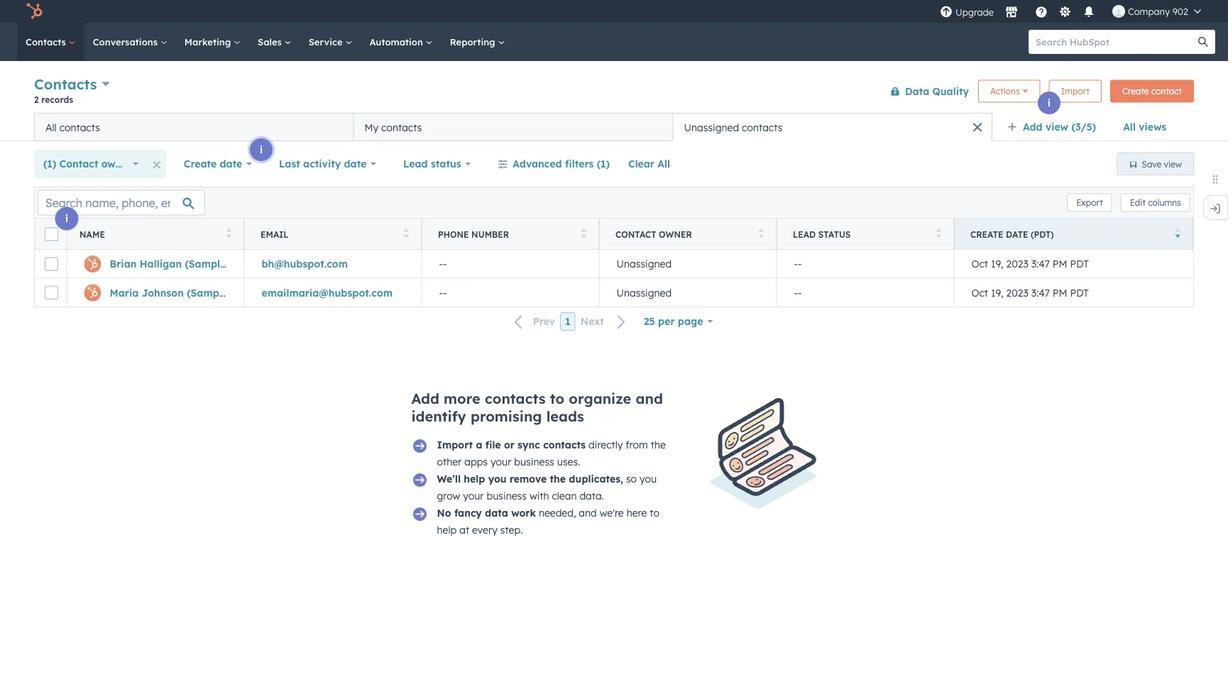 Task type: vqa. For each thing, say whether or not it's contained in the screenshot.


Task type: locate. For each thing, give the bounding box(es) containing it.
your up fancy
[[463, 490, 484, 502]]

1 vertical spatial i button
[[250, 138, 273, 161]]

1 (1) from the left
[[43, 158, 56, 170]]

create
[[1123, 86, 1149, 97], [184, 158, 217, 170], [971, 229, 1004, 240]]

2 2023 from the top
[[1007, 287, 1029, 299]]

contact) down email
[[229, 258, 272, 270]]

needed,
[[539, 507, 576, 519]]

oct
[[972, 258, 988, 270], [972, 287, 988, 299]]

to
[[550, 390, 565, 408], [650, 507, 660, 519]]

3 press to sort. element from the left
[[581, 228, 587, 240]]

directly from the other apps your business uses.
[[437, 439, 666, 468]]

1 vertical spatial 2023
[[1007, 287, 1029, 299]]

1 vertical spatial the
[[550, 473, 566, 485]]

1 oct from the top
[[972, 258, 988, 270]]

0 vertical spatial add
[[1023, 121, 1043, 133]]

bh@hubspot.com
[[262, 258, 348, 270]]

menu
[[939, 0, 1211, 23]]

i button up add view (3/5)
[[1038, 92, 1061, 114]]

2 horizontal spatial i button
[[1038, 92, 1061, 114]]

(1) contact owner button
[[34, 150, 148, 178]]

the inside directly from the other apps your business uses.
[[651, 439, 666, 451]]

so you grow your business with clean data.
[[437, 473, 657, 502]]

1 vertical spatial to
[[650, 507, 660, 519]]

0 vertical spatial to
[[550, 390, 565, 408]]

1 vertical spatial owner
[[659, 229, 692, 240]]

0 vertical spatial 3:47
[[1032, 258, 1050, 270]]

date right "activity"
[[344, 158, 367, 170]]

1 vertical spatial help
[[437, 524, 457, 536]]

1 horizontal spatial lead
[[793, 229, 816, 240]]

1 unassigned button from the top
[[599, 250, 777, 278]]

brian halligan (sample contact) link
[[110, 258, 272, 270]]

0 vertical spatial business
[[514, 456, 554, 468]]

5 press to sort. element from the left
[[936, 228, 942, 240]]

1 horizontal spatial import
[[1061, 86, 1090, 97]]

hubspot image
[[26, 3, 43, 20]]

create left date
[[971, 229, 1004, 240]]

columns
[[1148, 197, 1182, 208]]

unassigned button down contact owner
[[599, 250, 777, 278]]

2 vertical spatial i button
[[55, 207, 78, 230]]

1 pm from the top
[[1053, 258, 1068, 270]]

descending sort. press to sort ascending. element
[[1176, 228, 1181, 240]]

0 horizontal spatial press to sort. image
[[226, 228, 231, 238]]

import up other
[[437, 439, 473, 451]]

0 vertical spatial (sample
[[185, 258, 226, 270]]

press to sort. element for contact owner
[[759, 228, 764, 240]]

0 horizontal spatial (1)
[[43, 158, 56, 170]]

1 vertical spatial contact)
[[231, 287, 274, 299]]

records
[[41, 94, 73, 105]]

oct for bh@hubspot.com
[[972, 258, 988, 270]]

0 horizontal spatial owner
[[101, 158, 132, 170]]

0 vertical spatial pm
[[1053, 258, 1068, 270]]

1 date from the left
[[220, 158, 242, 170]]

no fancy data work
[[437, 507, 536, 519]]

1 horizontal spatial contact
[[616, 229, 657, 240]]

import up (3/5)
[[1061, 86, 1090, 97]]

press to sort. image
[[226, 228, 231, 238], [404, 228, 409, 238], [759, 228, 764, 238]]

add more contacts to organize and identify promising leads
[[411, 390, 663, 425]]

1 vertical spatial 3:47
[[1032, 287, 1050, 299]]

1 horizontal spatial create
[[971, 229, 1004, 240]]

19, for bh@hubspot.com
[[991, 258, 1004, 270]]

contacts for all contacts
[[59, 121, 100, 133]]

data quality
[[905, 85, 969, 97]]

organize
[[569, 390, 632, 408]]

to right "here" at the bottom right of the page
[[650, 507, 660, 519]]

from
[[626, 439, 648, 451]]

create inside button
[[1123, 86, 1149, 97]]

2 oct 19, 2023 3:47 pm pdt from the top
[[972, 287, 1089, 299]]

3:47 for bh@hubspot.com
[[1032, 258, 1050, 270]]

business inside so you grow your business with clean data.
[[487, 490, 527, 502]]

1 pdt from the top
[[1070, 258, 1089, 270]]

1 2023 from the top
[[1007, 258, 1029, 270]]

add left more
[[411, 390, 439, 408]]

business
[[514, 456, 554, 468], [487, 490, 527, 502]]

1 horizontal spatial view
[[1164, 159, 1182, 169]]

2 you from the left
[[640, 473, 657, 485]]

0 vertical spatial your
[[491, 456, 512, 468]]

edit columns button
[[1121, 193, 1191, 212]]

view inside button
[[1164, 159, 1182, 169]]

phone
[[438, 229, 469, 240]]

0 vertical spatial oct 19, 2023 3:47 pm pdt
[[972, 258, 1089, 270]]

sales link
[[249, 23, 300, 61]]

lead
[[403, 158, 428, 170], [793, 229, 816, 240]]

0 vertical spatial lead
[[403, 158, 428, 170]]

(sample
[[185, 258, 226, 270], [187, 287, 228, 299]]

upgrade
[[956, 6, 994, 18]]

2023 for emailmaria@hubspot.com
[[1007, 287, 1029, 299]]

(3/5)
[[1072, 121, 1096, 133]]

0 vertical spatial the
[[651, 439, 666, 451]]

data quality button
[[881, 77, 970, 105]]

1 horizontal spatial date
[[344, 158, 367, 170]]

1 19, from the top
[[991, 258, 1004, 270]]

date down all contacts button
[[220, 158, 242, 170]]

import for import
[[1061, 86, 1090, 97]]

0 vertical spatial contact
[[59, 158, 98, 170]]

all views link
[[1114, 113, 1176, 141]]

0 horizontal spatial date
[[220, 158, 242, 170]]

2 press to sort. image from the left
[[404, 228, 409, 238]]

your down file
[[491, 456, 512, 468]]

add inside "add view (3/5)" popup button
[[1023, 121, 1043, 133]]

press to sort. image left phone
[[404, 228, 409, 238]]

1 vertical spatial add
[[411, 390, 439, 408]]

2 date from the left
[[344, 158, 367, 170]]

contact) down bh@hubspot.com
[[231, 287, 274, 299]]

or
[[504, 439, 515, 451]]

0 vertical spatial contact)
[[229, 258, 272, 270]]

add down actions popup button
[[1023, 121, 1043, 133]]

unassigned for emailmaria@hubspot.com
[[617, 287, 672, 299]]

1 horizontal spatial all
[[658, 158, 670, 170]]

contacts inside contacts popup button
[[34, 75, 97, 93]]

1 horizontal spatial the
[[651, 439, 666, 451]]

(sample up maria johnson (sample contact) link
[[185, 258, 226, 270]]

i
[[1048, 97, 1051, 109], [260, 143, 263, 156], [65, 212, 68, 225]]

0 vertical spatial i
[[1048, 97, 1051, 109]]

1 vertical spatial import
[[437, 439, 473, 451]]

2 vertical spatial i
[[65, 212, 68, 225]]

all left views
[[1123, 121, 1136, 133]]

2 vertical spatial create
[[971, 229, 1004, 240]]

date inside last activity date popup button
[[344, 158, 367, 170]]

0 vertical spatial oct
[[972, 258, 988, 270]]

2 press to sort. element from the left
[[404, 228, 409, 240]]

1 oct 19, 2023 3:47 pm pdt from the top
[[972, 258, 1089, 270]]

2 pdt from the top
[[1070, 287, 1089, 299]]

contacts
[[59, 121, 100, 133], [381, 121, 422, 133], [742, 121, 783, 133], [485, 390, 546, 408], [543, 439, 586, 451]]

phone number
[[438, 229, 509, 240]]

0 horizontal spatial your
[[463, 490, 484, 502]]

2 horizontal spatial i
[[1048, 97, 1051, 109]]

contact inside popup button
[[59, 158, 98, 170]]

service
[[309, 36, 345, 48]]

marketing link
[[176, 23, 249, 61]]

1 vertical spatial your
[[463, 490, 484, 502]]

create left contact
[[1123, 86, 1149, 97]]

next button
[[576, 313, 635, 331]]

2 horizontal spatial press to sort. image
[[759, 228, 764, 238]]

add
[[1023, 121, 1043, 133], [411, 390, 439, 408]]

contacts inside my contacts button
[[381, 121, 422, 133]]

grow
[[437, 490, 460, 502]]

(1)
[[43, 158, 56, 170], [597, 158, 610, 170]]

2 records
[[34, 94, 73, 105]]

(1) inside popup button
[[43, 158, 56, 170]]

quality
[[933, 85, 969, 97]]

help down apps on the bottom left of the page
[[464, 473, 485, 485]]

upgrade image
[[940, 6, 953, 19]]

contact down 'clear'
[[616, 229, 657, 240]]

0 vertical spatial 2023
[[1007, 258, 1029, 270]]

view right save
[[1164, 159, 1182, 169]]

0 horizontal spatial create
[[184, 158, 217, 170]]

actions button
[[979, 80, 1041, 103]]

2 oct from the top
[[972, 287, 988, 299]]

0 horizontal spatial to
[[550, 390, 565, 408]]

1 vertical spatial pm
[[1053, 287, 1068, 299]]

help down no
[[437, 524, 457, 536]]

all right 'clear'
[[658, 158, 670, 170]]

1 you from the left
[[488, 473, 507, 485]]

0 horizontal spatial and
[[579, 507, 597, 519]]

0 horizontal spatial press to sort. image
[[581, 228, 587, 238]]

unassigned button for emailmaria@hubspot.com
[[599, 278, 777, 307]]

clear
[[628, 158, 655, 170]]

(1) right filters
[[597, 158, 610, 170]]

advanced
[[513, 158, 562, 170]]

0 horizontal spatial you
[[488, 473, 507, 485]]

the right from
[[651, 439, 666, 451]]

business up data
[[487, 490, 527, 502]]

lead inside lead status popup button
[[403, 158, 428, 170]]

--
[[439, 258, 447, 270], [794, 258, 802, 270], [439, 287, 447, 299], [794, 287, 802, 299]]

pdt for emailmaria@hubspot.com
[[1070, 287, 1089, 299]]

1 horizontal spatial help
[[464, 473, 485, 485]]

0 vertical spatial pdt
[[1070, 258, 1089, 270]]

2 unassigned button from the top
[[599, 278, 777, 307]]

to left organize
[[550, 390, 565, 408]]

emailmaria@hubspot.com
[[262, 287, 393, 299]]

(1) down the all contacts
[[43, 158, 56, 170]]

mateo roberts image
[[1113, 5, 1125, 18]]

2 press to sort. image from the left
[[936, 228, 942, 238]]

create contact button
[[1110, 80, 1194, 103]]

i button left 'last'
[[250, 138, 273, 161]]

you right so
[[640, 473, 657, 485]]

2 vertical spatial unassigned
[[617, 287, 672, 299]]

hubspot link
[[17, 3, 53, 20]]

1 vertical spatial unassigned
[[617, 258, 672, 270]]

edit
[[1130, 197, 1146, 208]]

add inside add more contacts to organize and identify promising leads
[[411, 390, 439, 408]]

marketplaces image
[[1005, 6, 1018, 19]]

unassigned button up page
[[599, 278, 777, 307]]

0 vertical spatial and
[[636, 390, 663, 408]]

3 press to sort. image from the left
[[759, 228, 764, 238]]

press to sort. element for email
[[404, 228, 409, 240]]

your
[[491, 456, 512, 468], [463, 490, 484, 502]]

lead status
[[403, 158, 461, 170]]

contact) for emailmaria@hubspot.com
[[231, 287, 274, 299]]

1 horizontal spatial press to sort. image
[[936, 228, 942, 238]]

data
[[905, 85, 930, 97]]

0 horizontal spatial help
[[437, 524, 457, 536]]

1 vertical spatial contacts
[[34, 75, 97, 93]]

add view (3/5)
[[1023, 121, 1096, 133]]

1 press to sort. image from the left
[[581, 228, 587, 238]]

other
[[437, 456, 462, 468]]

1 horizontal spatial (1)
[[597, 158, 610, 170]]

view left (3/5)
[[1046, 121, 1069, 133]]

search image
[[1199, 37, 1209, 47]]

create for create contact
[[1123, 86, 1149, 97]]

4 press to sort. element from the left
[[759, 228, 764, 240]]

lead for lead status
[[793, 229, 816, 240]]

name
[[80, 229, 105, 240]]

1 vertical spatial 19,
[[991, 287, 1004, 299]]

contacts inside all contacts button
[[59, 121, 100, 133]]

step.
[[500, 524, 523, 536]]

automation
[[370, 36, 426, 48]]

1 3:47 from the top
[[1032, 258, 1050, 270]]

1 vertical spatial business
[[487, 490, 527, 502]]

all for all contacts
[[45, 121, 57, 133]]

all views
[[1123, 121, 1167, 133]]

0 horizontal spatial lead
[[403, 158, 428, 170]]

create date
[[184, 158, 242, 170]]

per
[[658, 315, 675, 328]]

business up the we'll help you remove the duplicates,
[[514, 456, 554, 468]]

0 vertical spatial view
[[1046, 121, 1069, 133]]

0 horizontal spatial contact
[[59, 158, 98, 170]]

1 horizontal spatial owner
[[659, 229, 692, 240]]

page
[[678, 315, 703, 328]]

0 vertical spatial owner
[[101, 158, 132, 170]]

we'll
[[437, 473, 461, 485]]

you left remove
[[488, 473, 507, 485]]

0 horizontal spatial i
[[65, 212, 68, 225]]

contact down the all contacts
[[59, 158, 98, 170]]

1 vertical spatial i
[[260, 143, 263, 156]]

0 vertical spatial 19,
[[991, 258, 1004, 270]]

activity
[[303, 158, 341, 170]]

all down 2 records
[[45, 121, 57, 133]]

view for save
[[1164, 159, 1182, 169]]

press to sort. image for phone number
[[581, 228, 587, 238]]

contacts inside add more contacts to organize and identify promising leads
[[485, 390, 546, 408]]

bh@hubspot.com link
[[262, 258, 348, 270]]

import
[[1061, 86, 1090, 97], [437, 439, 473, 451]]

2 horizontal spatial create
[[1123, 86, 1149, 97]]

0 vertical spatial i button
[[1038, 92, 1061, 114]]

company 902
[[1128, 5, 1189, 17]]

contacts inside 'unassigned contacts' button
[[742, 121, 783, 133]]

(sample for johnson
[[187, 287, 228, 299]]

import inside 'button'
[[1061, 86, 1090, 97]]

press to sort. image
[[581, 228, 587, 238], [936, 228, 942, 238]]

3:47
[[1032, 258, 1050, 270], [1032, 287, 1050, 299]]

0 horizontal spatial view
[[1046, 121, 1069, 133]]

0 horizontal spatial import
[[437, 439, 473, 451]]

pm for bh@hubspot.com
[[1053, 258, 1068, 270]]

data
[[485, 507, 508, 519]]

settings image
[[1059, 6, 1072, 19]]

1 vertical spatial create
[[184, 158, 217, 170]]

save
[[1142, 159, 1162, 169]]

(sample down brian halligan (sample contact) link
[[187, 287, 228, 299]]

0 vertical spatial unassigned
[[684, 121, 739, 133]]

0 vertical spatial help
[[464, 473, 485, 485]]

1 vertical spatial pdt
[[1070, 287, 1089, 299]]

contacts down hubspot link on the top of page
[[26, 36, 69, 48]]

you inside so you grow your business with clean data.
[[640, 473, 657, 485]]

2 19, from the top
[[991, 287, 1004, 299]]

last
[[279, 158, 300, 170]]

contact) for bh@hubspot.com
[[229, 258, 272, 270]]

Search name, phone, email addresses, or company search field
[[38, 190, 205, 216]]

a
[[476, 439, 483, 451]]

1 horizontal spatial to
[[650, 507, 660, 519]]

2 (1) from the left
[[597, 158, 610, 170]]

-- button
[[422, 250, 599, 278], [777, 250, 954, 278], [422, 278, 599, 307], [777, 278, 954, 307]]

notifications button
[[1077, 0, 1101, 23]]

1 vertical spatial oct 19, 2023 3:47 pm pdt
[[972, 287, 1089, 299]]

press to sort. element
[[226, 228, 231, 240], [404, 228, 409, 240], [581, 228, 587, 240], [759, 228, 764, 240], [936, 228, 942, 240]]

3:47 for emailmaria@hubspot.com
[[1032, 287, 1050, 299]]

0 horizontal spatial the
[[550, 473, 566, 485]]

create down all contacts button
[[184, 158, 217, 170]]

1 horizontal spatial you
[[640, 473, 657, 485]]

1 vertical spatial oct
[[972, 287, 988, 299]]

(1) contact owner
[[43, 158, 132, 170]]

i button left name
[[55, 207, 78, 230]]

oct 19, 2023 3:47 pm pdt for bh@hubspot.com
[[972, 258, 1089, 270]]

press to sort. image left email
[[226, 228, 231, 238]]

1 vertical spatial and
[[579, 507, 597, 519]]

0 vertical spatial import
[[1061, 86, 1090, 97]]

view inside popup button
[[1046, 121, 1069, 133]]

2 horizontal spatial all
[[1123, 121, 1136, 133]]

-
[[439, 258, 443, 270], [443, 258, 447, 270], [794, 258, 798, 270], [798, 258, 802, 270], [439, 287, 443, 299], [443, 287, 447, 299], [794, 287, 798, 299], [798, 287, 802, 299]]

contacts up records
[[34, 75, 97, 93]]

all for all views
[[1123, 121, 1136, 133]]

1 horizontal spatial press to sort. image
[[404, 228, 409, 238]]

the up clean
[[550, 473, 566, 485]]

sync
[[518, 439, 540, 451]]

1 horizontal spatial your
[[491, 456, 512, 468]]

press to sort. image left lead status
[[759, 228, 764, 238]]

all
[[1123, 121, 1136, 133], [45, 121, 57, 133], [658, 158, 670, 170]]

here
[[627, 507, 647, 519]]

add for add view (3/5)
[[1023, 121, 1043, 133]]

and down data.
[[579, 507, 597, 519]]

1 vertical spatial lead
[[793, 229, 816, 240]]

0 horizontal spatial all
[[45, 121, 57, 133]]

1 horizontal spatial add
[[1023, 121, 1043, 133]]

and up from
[[636, 390, 663, 408]]

1 vertical spatial view
[[1164, 159, 1182, 169]]

2 pm from the top
[[1053, 287, 1068, 299]]

all contacts
[[45, 121, 100, 133]]

2 3:47 from the top
[[1032, 287, 1050, 299]]

file
[[486, 439, 501, 451]]

contacts for unassigned contacts
[[742, 121, 783, 133]]

1 horizontal spatial and
[[636, 390, 663, 408]]

0 horizontal spatial add
[[411, 390, 439, 408]]

create contact
[[1123, 86, 1182, 97]]

create inside popup button
[[184, 158, 217, 170]]

create date (pdt)
[[971, 229, 1054, 240]]

0 vertical spatial create
[[1123, 86, 1149, 97]]

company
[[1128, 5, 1170, 17]]



Task type: describe. For each thing, give the bounding box(es) containing it.
902
[[1173, 5, 1189, 17]]

conversations link
[[84, 23, 176, 61]]

last activity date button
[[270, 150, 386, 178]]

apps
[[465, 456, 488, 468]]

1 vertical spatial contact
[[616, 229, 657, 240]]

2023 for bh@hubspot.com
[[1007, 258, 1029, 270]]

lead status
[[793, 229, 851, 240]]

brian halligan (sample contact)
[[110, 258, 272, 270]]

filters
[[565, 158, 594, 170]]

your inside so you grow your business with clean data.
[[463, 490, 484, 502]]

fancy
[[454, 507, 482, 519]]

import a file or sync contacts
[[437, 439, 586, 451]]

press to sort. image for email
[[404, 228, 409, 238]]

data.
[[580, 490, 604, 502]]

advanced filters (1) button
[[489, 150, 619, 178]]

to inside needed, and we're here to help at every step.
[[650, 507, 660, 519]]

press to sort. image for lead status
[[936, 228, 942, 238]]

prev button
[[506, 313, 560, 331]]

uses.
[[557, 456, 580, 468]]

actions
[[991, 86, 1020, 97]]

pdt for bh@hubspot.com
[[1070, 258, 1089, 270]]

business inside directly from the other apps your business uses.
[[514, 456, 554, 468]]

create for create date
[[184, 158, 217, 170]]

my contacts button
[[354, 113, 673, 141]]

1 press to sort. element from the left
[[226, 228, 231, 240]]

descending sort. press to sort ascending. image
[[1176, 228, 1181, 238]]

25
[[644, 315, 655, 328]]

Search HubSpot search field
[[1029, 30, 1203, 54]]

bh@hubspot.com button
[[244, 250, 422, 278]]

view for add
[[1046, 121, 1069, 133]]

0 vertical spatial contacts
[[26, 36, 69, 48]]

with
[[530, 490, 549, 502]]

create for create date (pdt)
[[971, 229, 1004, 240]]

email
[[261, 229, 289, 240]]

johnson
[[142, 287, 184, 299]]

edit columns
[[1130, 197, 1182, 208]]

clean
[[552, 490, 577, 502]]

lead for lead status
[[403, 158, 428, 170]]

press to sort. element for lead status
[[936, 228, 942, 240]]

number
[[472, 229, 509, 240]]

identify
[[411, 408, 466, 425]]

contacts button
[[34, 74, 110, 94]]

we'll help you remove the duplicates,
[[437, 473, 623, 485]]

service link
[[300, 23, 361, 61]]

add for add more contacts to organize and identify promising leads
[[411, 390, 439, 408]]

19, for emailmaria@hubspot.com
[[991, 287, 1004, 299]]

promising
[[471, 408, 542, 425]]

contact owner
[[616, 229, 692, 240]]

unassigned contacts button
[[673, 113, 993, 141]]

at
[[460, 524, 469, 536]]

export button
[[1067, 193, 1112, 212]]

settings link
[[1057, 4, 1074, 19]]

date
[[1006, 229, 1029, 240]]

1 horizontal spatial i button
[[250, 138, 273, 161]]

more
[[444, 390, 481, 408]]

contact
[[1152, 86, 1182, 97]]

unassigned for bh@hubspot.com
[[617, 258, 672, 270]]

reporting link
[[441, 23, 514, 61]]

marketing
[[184, 36, 234, 48]]

your inside directly from the other apps your business uses.
[[491, 456, 512, 468]]

import for import a file or sync contacts
[[437, 439, 473, 451]]

unassigned contacts
[[684, 121, 783, 133]]

reporting
[[450, 36, 498, 48]]

press to sort. element for phone number
[[581, 228, 587, 240]]

we're
[[600, 507, 624, 519]]

duplicates,
[[569, 473, 623, 485]]

create date button
[[175, 150, 261, 178]]

date inside create date popup button
[[220, 158, 242, 170]]

pagination navigation
[[506, 312, 635, 331]]

emailmaria@hubspot.com button
[[244, 278, 422, 307]]

leads
[[547, 408, 584, 425]]

import button
[[1049, 80, 1102, 103]]

halligan
[[140, 258, 182, 270]]

help image
[[1035, 6, 1048, 19]]

press to sort. image for contact owner
[[759, 228, 764, 238]]

views
[[1139, 121, 1167, 133]]

company 902 button
[[1104, 0, 1210, 23]]

unassigned inside 'unassigned contacts' button
[[684, 121, 739, 133]]

directly
[[589, 439, 623, 451]]

next
[[581, 315, 604, 328]]

(sample for halligan
[[185, 258, 226, 270]]

menu containing company 902
[[939, 0, 1211, 23]]

help inside needed, and we're here to help at every step.
[[437, 524, 457, 536]]

remove
[[510, 473, 547, 485]]

(pdt)
[[1031, 229, 1054, 240]]

brian
[[110, 258, 137, 270]]

oct for emailmaria@hubspot.com
[[972, 287, 988, 299]]

contacts for my contacts
[[381, 121, 422, 133]]

and inside add more contacts to organize and identify promising leads
[[636, 390, 663, 408]]

clear all
[[628, 158, 670, 170]]

save view
[[1142, 159, 1182, 169]]

contacts link
[[17, 23, 84, 61]]

contacts banner
[[34, 73, 1194, 113]]

status
[[431, 158, 461, 170]]

notifications image
[[1083, 6, 1096, 19]]

owner inside popup button
[[101, 158, 132, 170]]

my
[[365, 121, 379, 133]]

2
[[34, 94, 39, 105]]

work
[[511, 507, 536, 519]]

oct 19, 2023 3:47 pm pdt for emailmaria@hubspot.com
[[972, 287, 1089, 299]]

pm for emailmaria@hubspot.com
[[1053, 287, 1068, 299]]

emailmaria@hubspot.com link
[[262, 287, 393, 299]]

to inside add more contacts to organize and identify promising leads
[[550, 390, 565, 408]]

0 horizontal spatial i button
[[55, 207, 78, 230]]

(1) inside "button"
[[597, 158, 610, 170]]

export
[[1077, 197, 1103, 208]]

and inside needed, and we're here to help at every step.
[[579, 507, 597, 519]]

25 per page button
[[635, 307, 722, 336]]

1 press to sort. image from the left
[[226, 228, 231, 238]]

1 horizontal spatial i
[[260, 143, 263, 156]]

search button
[[1192, 30, 1216, 54]]

unassigned button for bh@hubspot.com
[[599, 250, 777, 278]]



